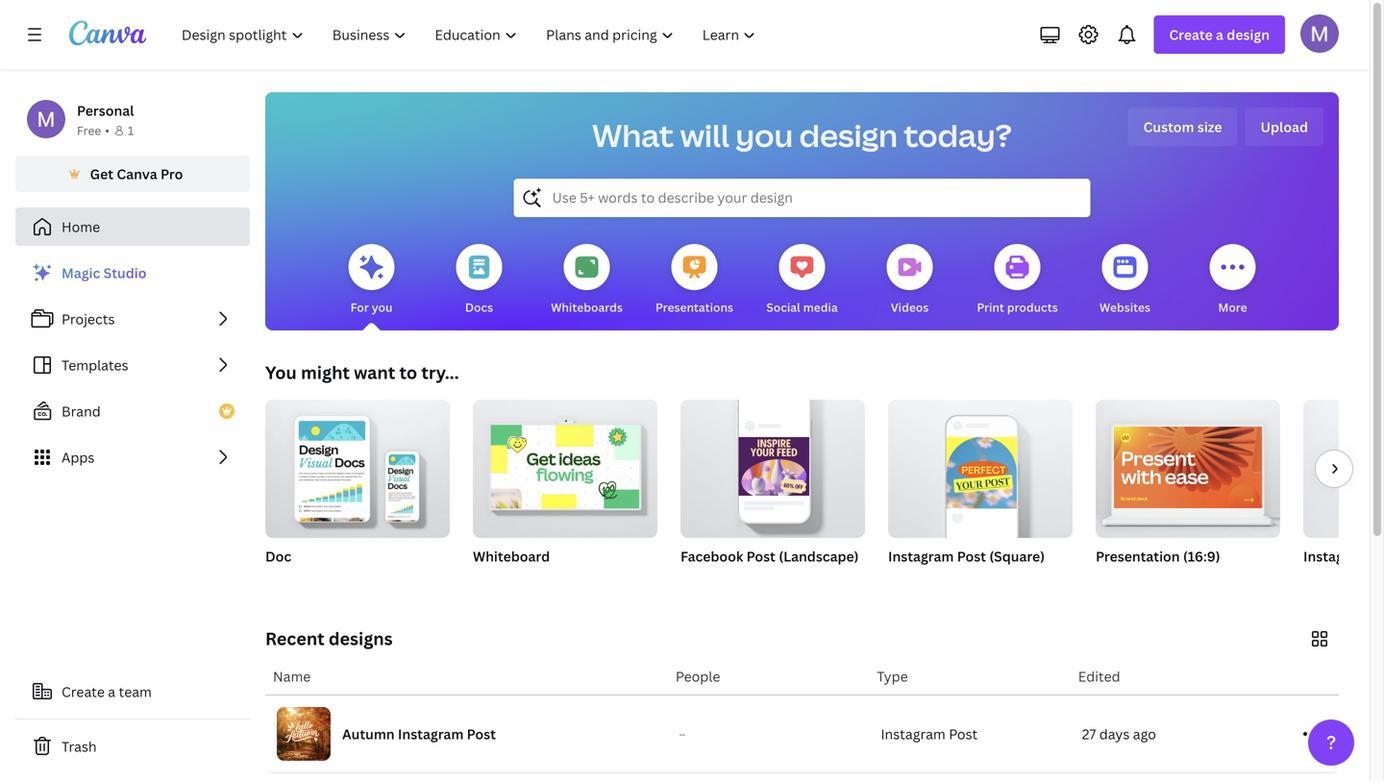 Task type: locate. For each thing, give the bounding box(es) containing it.
instagram left (square)
[[888, 548, 954, 566]]

1 vertical spatial a
[[108, 683, 115, 701]]

create inside dropdown button
[[1170, 25, 1213, 44]]

None search field
[[514, 179, 1091, 217]]

today?
[[904, 114, 1012, 156]]

want
[[354, 361, 395, 385]]

a up size
[[1216, 25, 1224, 44]]

1 horizontal spatial a
[[1216, 25, 1224, 44]]

instagram down "type"
[[881, 725, 946, 744]]

27 days ago
[[1082, 725, 1157, 744]]

instagram story group
[[1304, 400, 1385, 590]]

instagram for instagram post (square)
[[888, 548, 954, 566]]

websites button
[[1100, 231, 1151, 331]]

create for create a design
[[1170, 25, 1213, 44]]

get canva pro
[[90, 165, 183, 183]]

presentation (16:9)
[[1096, 548, 1221, 566]]

0 horizontal spatial a
[[108, 683, 115, 701]]

type
[[877, 668, 908, 686]]

instagram for instagram st 1080 × 1920 px
[[1304, 548, 1370, 566]]

group
[[265, 392, 450, 538], [473, 392, 658, 538], [681, 392, 865, 538], [888, 392, 1073, 538], [1096, 392, 1281, 538], [1304, 400, 1385, 538]]

get canva pro button
[[15, 156, 250, 192]]

1 vertical spatial design
[[800, 114, 898, 156]]

design up search search field
[[800, 114, 898, 156]]

facebook
[[681, 548, 744, 566]]

1 horizontal spatial create
[[1170, 25, 1213, 44]]

upload
[[1261, 118, 1309, 136]]

create
[[1170, 25, 1213, 44], [62, 683, 105, 701]]

instagram inside instagram st 1080 × 1920 px
[[1304, 548, 1370, 566]]

doc group
[[265, 392, 450, 590]]

a inside create a design dropdown button
[[1216, 25, 1224, 44]]

1 horizontal spatial design
[[1227, 25, 1270, 44]]

instagram st 1080 × 1920 px
[[1304, 548, 1385, 588]]

get
[[90, 165, 114, 183]]

-
[[680, 729, 683, 740], [683, 729, 685, 740]]

you inside button
[[372, 300, 393, 315]]

social
[[767, 300, 801, 315]]

px
[[1374, 573, 1385, 588]]

1
[[128, 123, 134, 138]]

(landscape)
[[779, 548, 859, 566]]

to
[[399, 361, 417, 385]]

free •
[[77, 123, 110, 138]]

social media
[[767, 300, 838, 315]]

0 horizontal spatial you
[[372, 300, 393, 315]]

magic studio
[[62, 264, 147, 282]]

for you
[[351, 300, 393, 315]]

create up "custom size"
[[1170, 25, 1213, 44]]

0 vertical spatial design
[[1227, 25, 1270, 44]]

top level navigation element
[[169, 15, 773, 54]]

upload button
[[1246, 108, 1324, 146]]

post for instagram post
[[949, 725, 978, 744]]

list containing magic studio
[[15, 254, 250, 477]]

create inside button
[[62, 683, 105, 701]]

1 vertical spatial you
[[372, 300, 393, 315]]

0 horizontal spatial create
[[62, 683, 105, 701]]

create a team
[[62, 683, 152, 701]]

0 vertical spatial a
[[1216, 25, 1224, 44]]

instagram up ×
[[1304, 548, 1370, 566]]

create for create a team
[[62, 683, 105, 701]]

instagram post (square) group
[[888, 392, 1073, 590]]

design inside dropdown button
[[1227, 25, 1270, 44]]

group for doc
[[265, 392, 450, 538]]

a left team
[[108, 683, 115, 701]]

you right for
[[372, 300, 393, 315]]

what
[[592, 114, 674, 156]]

group for whiteboard
[[473, 392, 658, 538]]

create left team
[[62, 683, 105, 701]]

0 vertical spatial create
[[1170, 25, 1213, 44]]

st
[[1373, 548, 1385, 566]]

autumn
[[342, 725, 395, 744]]

1 vertical spatial create
[[62, 683, 105, 701]]

a inside create a team button
[[108, 683, 115, 701]]

design
[[1227, 25, 1270, 44], [800, 114, 898, 156]]

1920
[[1344, 573, 1372, 588]]

doc
[[265, 548, 292, 566]]

a for design
[[1216, 25, 1224, 44]]

instagram
[[888, 548, 954, 566], [1304, 548, 1370, 566], [398, 725, 464, 744], [881, 725, 946, 744]]

group for presentation (16:9)
[[1096, 392, 1281, 538]]

post
[[747, 548, 776, 566], [957, 548, 987, 566], [467, 725, 496, 744], [949, 725, 978, 744]]

list
[[15, 254, 250, 477]]

1 horizontal spatial you
[[736, 114, 793, 156]]

you might want to try...
[[265, 361, 459, 385]]

what will you design today?
[[592, 114, 1012, 156]]

create a design
[[1170, 25, 1270, 44]]

you right will at the top of the page
[[736, 114, 793, 156]]

design left maria williams icon
[[1227, 25, 1270, 44]]

•
[[105, 123, 110, 138]]

(16:9)
[[1184, 548, 1221, 566]]

you
[[736, 114, 793, 156], [372, 300, 393, 315]]

a
[[1216, 25, 1224, 44], [108, 683, 115, 701]]

Search search field
[[552, 180, 1052, 216]]

brand
[[62, 402, 101, 421]]

whiteboards button
[[551, 231, 623, 331]]



Task type: describe. For each thing, give the bounding box(es) containing it.
facebook post (landscape) group
[[681, 392, 865, 590]]

pro
[[161, 165, 183, 183]]

0 horizontal spatial design
[[800, 114, 898, 156]]

custom size button
[[1128, 108, 1238, 146]]

whiteboard group
[[473, 392, 658, 590]]

magic studio link
[[15, 254, 250, 292]]

×
[[1336, 573, 1341, 588]]

2 - from the left
[[683, 729, 685, 740]]

trash
[[62, 738, 97, 756]]

templates
[[62, 356, 128, 375]]

presentation
[[1096, 548, 1180, 566]]

canva
[[117, 165, 157, 183]]

1 - from the left
[[680, 729, 683, 740]]

media
[[803, 300, 838, 315]]

trash link
[[15, 728, 250, 766]]

projects
[[62, 310, 115, 328]]

apps link
[[15, 438, 250, 477]]

try...
[[422, 361, 459, 385]]

might
[[301, 361, 350, 385]]

apps
[[62, 449, 95, 467]]

(square)
[[990, 548, 1045, 566]]

for you button
[[349, 231, 395, 331]]

products
[[1007, 300, 1058, 315]]

will
[[680, 114, 730, 156]]

facebook post (landscape)
[[681, 548, 859, 566]]

1080 × 1920 px button
[[1304, 571, 1385, 590]]

docs button
[[456, 231, 502, 331]]

create a team button
[[15, 673, 250, 712]]

projects link
[[15, 300, 250, 338]]

ago
[[1133, 725, 1157, 744]]

personal
[[77, 101, 134, 120]]

websites
[[1100, 300, 1151, 315]]

studio
[[103, 264, 147, 282]]

create a design button
[[1154, 15, 1286, 54]]

designs
[[329, 627, 393, 651]]

print products button
[[977, 231, 1058, 331]]

custom
[[1144, 118, 1195, 136]]

home link
[[15, 208, 250, 246]]

magic
[[62, 264, 100, 282]]

a for team
[[108, 683, 115, 701]]

templates link
[[15, 346, 250, 385]]

print
[[977, 300, 1005, 315]]

recent
[[265, 627, 325, 651]]

videos
[[891, 300, 929, 315]]

presentations button
[[656, 231, 734, 331]]

edited
[[1079, 668, 1121, 686]]

--
[[680, 729, 685, 740]]

recent designs
[[265, 627, 393, 651]]

you
[[265, 361, 297, 385]]

autumn instagram post
[[342, 725, 496, 744]]

instagram post (square)
[[888, 548, 1045, 566]]

team
[[119, 683, 152, 701]]

custom size
[[1144, 118, 1223, 136]]

1080
[[1304, 573, 1333, 588]]

days
[[1100, 725, 1130, 744]]

post for facebook post (landscape)
[[747, 548, 776, 566]]

name
[[273, 668, 311, 686]]

for
[[351, 300, 369, 315]]

whiteboard
[[473, 548, 550, 566]]

home
[[62, 218, 100, 236]]

social media button
[[767, 231, 838, 331]]

0 vertical spatial you
[[736, 114, 793, 156]]

more button
[[1210, 231, 1256, 331]]

docs
[[465, 300, 493, 315]]

whiteboards
[[551, 300, 623, 315]]

videos button
[[887, 231, 933, 331]]

free
[[77, 123, 101, 138]]

more
[[1219, 300, 1248, 315]]

maria williams image
[[1301, 14, 1339, 53]]

27
[[1082, 725, 1096, 744]]

presentations
[[656, 300, 734, 315]]

brand link
[[15, 392, 250, 431]]

print products
[[977, 300, 1058, 315]]

instagram right autumn
[[398, 725, 464, 744]]

people
[[676, 668, 721, 686]]

group for instagram post (square)
[[888, 392, 1073, 538]]

instagram post
[[881, 725, 978, 744]]

post for instagram post (square)
[[957, 548, 987, 566]]

presentation (16:9) group
[[1096, 392, 1281, 590]]

size
[[1198, 118, 1223, 136]]

instagram for instagram post
[[881, 725, 946, 744]]



Task type: vqa. For each thing, say whether or not it's contained in the screenshot.
the bottommost design
yes



